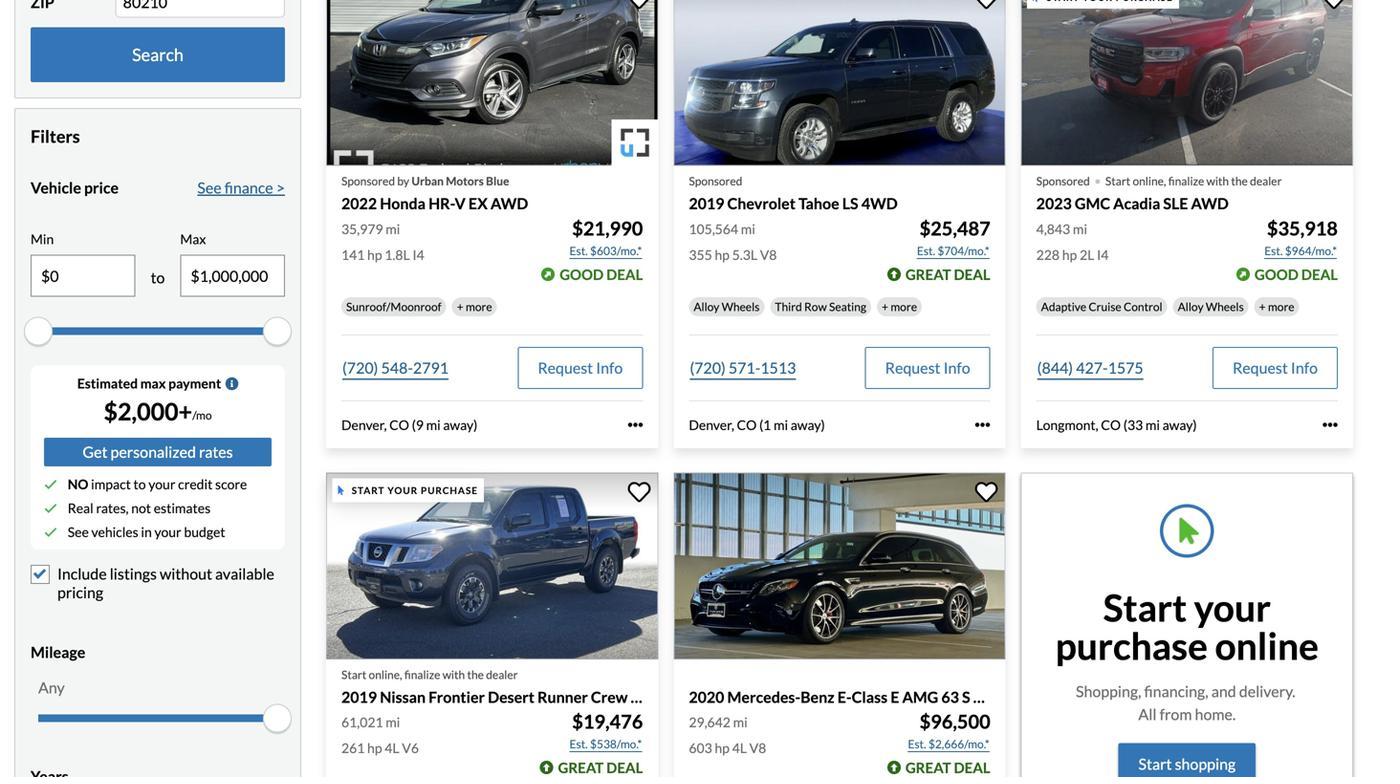 Task type: locate. For each thing, give the bounding box(es) containing it.
request
[[538, 359, 593, 377], [885, 359, 941, 377], [1233, 359, 1288, 377]]

1 horizontal spatial purchase
[[1056, 624, 1208, 669]]

denver, for $21,990
[[341, 417, 387, 433]]

0 vertical spatial v8
[[760, 247, 777, 263]]

start for start your purchase online
[[1103, 586, 1187, 631]]

0 vertical spatial purchase
[[421, 485, 478, 496]]

any
[[38, 679, 65, 697]]

0 horizontal spatial the
[[467, 668, 484, 682]]

0 vertical spatial finalize
[[1169, 174, 1205, 188]]

your up and
[[1194, 586, 1271, 631]]

3 request from the left
[[1233, 359, 1288, 377]]

mi inside 105,564 mi 355 hp 5.3l v8
[[741, 221, 755, 237]]

1 horizontal spatial alloy wheels
[[1178, 300, 1244, 314]]

(720) for $21,990
[[342, 359, 378, 377]]

2 horizontal spatial request info
[[1233, 359, 1318, 377]]

sponsored up "105,564"
[[689, 174, 743, 188]]

more for 2019
[[891, 300, 917, 314]]

gray 2019 chevrolet tahoe ls 4wd suv / crossover four-wheel drive 6-speed automatic image
[[674, 0, 1006, 166]]

3 more from the left
[[1268, 300, 1295, 314]]

2 away) from the left
[[791, 417, 825, 433]]

4matic
[[973, 688, 1030, 707]]

get
[[83, 443, 108, 462]]

alloy wheels down "5.3l"
[[694, 300, 760, 314]]

alloy wheels right the control
[[1178, 300, 1244, 314]]

35,979 mi 141 hp 1.8l i4
[[341, 221, 425, 263]]

0 horizontal spatial alloy wheels
[[694, 300, 760, 314]]

mi up 2l
[[1073, 221, 1087, 237]]

est. down $21,990
[[570, 244, 588, 258]]

0 horizontal spatial away)
[[443, 417, 478, 433]]

online, up nissan
[[369, 668, 402, 682]]

check image for see vehicles in your budget
[[44, 526, 57, 539]]

1 horizontal spatial awd
[[1085, 688, 1122, 707]]

1 horizontal spatial wheels
[[1206, 300, 1244, 314]]

3 + from the left
[[1259, 300, 1266, 314]]

1 co from the left
[[389, 417, 409, 433]]

est. inside "$25,487 est. $704/mo.*"
[[917, 244, 936, 258]]

financing,
[[1145, 683, 1209, 701]]

hp inside 105,564 mi 355 hp 5.3l v8
[[715, 247, 730, 263]]

1 horizontal spatial (720)
[[690, 359, 726, 377]]

(720) left 571- at the right of page
[[690, 359, 726, 377]]

black 2020 mercedes-benz e-class e amg 63 s 4matic wagon awd wagon all-wheel drive 9-speed automatic image
[[674, 473, 1006, 660]]

denver, co (1 mi away)
[[689, 417, 825, 433]]

ellipsis h image for urban motors blue
[[628, 418, 643, 433]]

1 horizontal spatial the
[[1231, 174, 1248, 188]]

$96,500 est. $2,666/mo.*
[[908, 711, 991, 751]]

hp left 2l
[[1062, 247, 1077, 263]]

1 horizontal spatial info
[[944, 359, 971, 377]]

sponsored inside sponsored 2019 chevrolet tahoe ls 4wd
[[689, 174, 743, 188]]

request info button for urban motors blue
[[518, 347, 643, 389]]

1 away) from the left
[[443, 417, 478, 433]]

co left (1
[[737, 417, 757, 433]]

finalize up the sle
[[1169, 174, 1205, 188]]

estimated
[[77, 376, 138, 392]]

awd right the sle
[[1191, 194, 1229, 213]]

good deal down est. $603/mo.* button
[[560, 266, 643, 283]]

4l left v6
[[385, 740, 399, 757]]

1 (720) from the left
[[342, 359, 378, 377]]

0 vertical spatial see
[[197, 178, 222, 197]]

2019 up the 61,021
[[341, 688, 377, 707]]

sponsored up 2022
[[341, 174, 395, 188]]

2 good from the left
[[1255, 266, 1299, 283]]

i4 inside 35,979 mi 141 hp 1.8l i4
[[413, 247, 425, 263]]

1 horizontal spatial to
[[151, 268, 165, 287]]

blue
[[486, 174, 509, 188]]

est. down '$25,487'
[[917, 244, 936, 258]]

see for see vehicles in your budget
[[68, 524, 89, 541]]

0 horizontal spatial info
[[596, 359, 623, 377]]

mi right 29,642
[[733, 715, 748, 731]]

co for by
[[389, 417, 409, 433]]

1 horizontal spatial alloy
[[1178, 300, 1204, 314]]

1 horizontal spatial good deal
[[1255, 266, 1338, 283]]

see vehicles in your budget
[[68, 524, 225, 541]]

+ right seating
[[882, 300, 889, 314]]

1 good from the left
[[560, 266, 604, 283]]

see down real
[[68, 524, 89, 541]]

purchase up shopping,
[[1056, 624, 1208, 669]]

2 horizontal spatial request info button
[[1213, 347, 1338, 389]]

4l inside 61,021 mi 261 hp 4l v6
[[385, 740, 399, 757]]

2 horizontal spatial awd
[[1191, 194, 1229, 213]]

2 horizontal spatial co
[[1101, 417, 1121, 433]]

3 sponsored from the left
[[1037, 174, 1090, 188]]

good down est. $603/mo.* button
[[560, 266, 604, 283]]

co left '(33'
[[1101, 417, 1121, 433]]

check image
[[44, 502, 57, 515], [44, 526, 57, 539]]

denver, left (1
[[689, 417, 734, 433]]

co left (9
[[389, 417, 409, 433]]

away)
[[443, 417, 478, 433], [791, 417, 825, 433], [1163, 417, 1197, 433]]

1 horizontal spatial request
[[885, 359, 941, 377]]

$25,487
[[920, 217, 991, 240]]

1 horizontal spatial online,
[[1133, 174, 1166, 188]]

to up real rates, not estimates
[[133, 476, 146, 493]]

$21,990 est. $603/mo.*
[[570, 217, 643, 258]]

ls
[[842, 194, 859, 213]]

v8 inside 105,564 mi 355 hp 5.3l v8
[[760, 247, 777, 263]]

listings
[[110, 565, 157, 584]]

1 denver, from the left
[[341, 417, 387, 433]]

+ for 2019
[[882, 300, 889, 314]]

3 request info button from the left
[[1213, 347, 1338, 389]]

good deal down est. $964/mo.* button
[[1255, 266, 1338, 283]]

v8
[[760, 247, 777, 263], [750, 740, 766, 757]]

2 horizontal spatial +
[[1259, 300, 1266, 314]]

0 horizontal spatial 2019
[[341, 688, 377, 707]]

deal
[[607, 266, 643, 283], [954, 266, 991, 283], [1302, 266, 1338, 283], [607, 760, 643, 777], [954, 760, 991, 777]]

1 horizontal spatial dealer
[[1250, 174, 1282, 188]]

0 vertical spatial check image
[[44, 502, 57, 515]]

i4 right 1.8l
[[413, 247, 425, 263]]

+ more right sunroof/moonroof
[[457, 300, 492, 314]]

online, up 'acadia'
[[1133, 174, 1166, 188]]

3 info from the left
[[1291, 359, 1318, 377]]

0 horizontal spatial +
[[457, 300, 464, 314]]

deal down $2,666/mo.*
[[954, 760, 991, 777]]

1 horizontal spatial sponsored
[[689, 174, 743, 188]]

good for ·
[[1255, 266, 1299, 283]]

alloy right the control
[[1178, 300, 1204, 314]]

denver, left (9
[[341, 417, 387, 433]]

0 horizontal spatial to
[[133, 476, 146, 493]]

denver,
[[341, 417, 387, 433], [689, 417, 734, 433]]

105,564
[[689, 221, 738, 237]]

sponsored inside sponsored by urban motors blue 2022 honda hr-v ex awd
[[341, 174, 395, 188]]

est. for ·
[[1265, 244, 1283, 258]]

check image for real rates, not estimates
[[44, 502, 57, 515]]

v8 inside 29,642 mi 603 hp 4l v8
[[750, 740, 766, 757]]

0 horizontal spatial awd
[[491, 194, 528, 213]]

2 + more from the left
[[882, 300, 917, 314]]

0 horizontal spatial i4
[[413, 247, 425, 263]]

awd down blue
[[491, 194, 528, 213]]

mi down nissan
[[386, 715, 400, 731]]

your right mouse pointer image
[[388, 485, 418, 496]]

sponsored up 2023
[[1037, 174, 1090, 188]]

great
[[906, 266, 951, 283], [558, 760, 604, 777], [906, 760, 951, 777]]

0 vertical spatial with
[[1207, 174, 1229, 188]]

1 vertical spatial see
[[68, 524, 89, 541]]

and
[[1212, 683, 1236, 701]]

see left finance
[[197, 178, 222, 197]]

third
[[775, 300, 802, 314]]

awd right the wagon
[[1085, 688, 1122, 707]]

great down est. $2,666/mo.* button
[[906, 760, 951, 777]]

1 4l from the left
[[385, 740, 399, 757]]

wheels
[[722, 300, 760, 314], [1206, 300, 1244, 314]]

0 vertical spatial online,
[[1133, 174, 1166, 188]]

the inside start online, finalize with the dealer 2019 nissan frontier desert runner crew cab rwd
[[467, 668, 484, 682]]

hp right 355
[[715, 247, 730, 263]]

mi inside 35,979 mi 141 hp 1.8l i4
[[386, 221, 400, 237]]

with
[[1207, 174, 1229, 188], [443, 668, 465, 682]]

0 horizontal spatial good deal
[[560, 266, 643, 283]]

max
[[180, 231, 206, 247]]

1 check image from the top
[[44, 502, 57, 515]]

away) right (1
[[791, 417, 825, 433]]

+ down est. $964/mo.* button
[[1259, 300, 1266, 314]]

1 vertical spatial online,
[[369, 668, 402, 682]]

1 wheels from the left
[[722, 300, 760, 314]]

start inside the sponsored · start online, finalize with the dealer 2023 gmc acadia sle awd
[[1106, 174, 1131, 188]]

+ more for ·
[[1259, 300, 1295, 314]]

finalize up nissan
[[404, 668, 440, 682]]

0 vertical spatial dealer
[[1250, 174, 1282, 188]]

0 horizontal spatial request info
[[538, 359, 623, 377]]

0 horizontal spatial request
[[538, 359, 593, 377]]

1 horizontal spatial away)
[[791, 417, 825, 433]]

est. left $2,666/mo.*
[[908, 738, 926, 751]]

finalize inside start online, finalize with the dealer 2019 nissan frontier desert runner crew cab rwd
[[404, 668, 440, 682]]

1 horizontal spatial 2019
[[689, 194, 725, 213]]

35,979
[[341, 221, 383, 237]]

online
[[1215, 624, 1319, 669]]

1 horizontal spatial request info
[[885, 359, 971, 377]]

real rates, not estimates
[[68, 500, 211, 517]]

1 good deal from the left
[[560, 266, 643, 283]]

co
[[389, 417, 409, 433], [737, 417, 757, 433], [1101, 417, 1121, 433]]

1 horizontal spatial i4
[[1097, 247, 1109, 263]]

min
[[31, 231, 54, 247]]

wheels left third
[[722, 300, 760, 314]]

1 vertical spatial dealer
[[486, 668, 518, 682]]

0 horizontal spatial see
[[68, 524, 89, 541]]

online, inside the sponsored · start online, finalize with the dealer 2023 gmc acadia sle awd
[[1133, 174, 1166, 188]]

2 co from the left
[[737, 417, 757, 433]]

0 vertical spatial to
[[151, 268, 165, 287]]

$25,487 est. $704/mo.*
[[917, 217, 991, 258]]

0 horizontal spatial dealer
[[486, 668, 518, 682]]

$19,476
[[572, 711, 643, 734]]

1 horizontal spatial + more
[[882, 300, 917, 314]]

1 horizontal spatial good
[[1255, 266, 1299, 283]]

start your purchase
[[352, 485, 478, 496]]

1 horizontal spatial +
[[882, 300, 889, 314]]

home.
[[1195, 706, 1236, 724]]

alloy down 355
[[694, 300, 720, 314]]

1 vertical spatial to
[[133, 476, 146, 493]]

0 horizontal spatial more
[[466, 300, 492, 314]]

see inside 'link'
[[197, 178, 222, 197]]

0 horizontal spatial good
[[560, 266, 604, 283]]

hp right '261'
[[367, 740, 382, 757]]

include
[[57, 565, 107, 584]]

benz
[[801, 688, 835, 707]]

(720) inside button
[[690, 359, 726, 377]]

$704/mo.*
[[938, 244, 990, 258]]

see for see finance >
[[197, 178, 222, 197]]

1 vertical spatial the
[[467, 668, 484, 682]]

est. $704/mo.* button
[[916, 241, 991, 261]]

1 horizontal spatial request info button
[[865, 347, 991, 389]]

start shopping
[[1139, 755, 1236, 774]]

4,843
[[1037, 221, 1070, 237]]

gmc
[[1075, 194, 1111, 213]]

1 sponsored from the left
[[341, 174, 395, 188]]

0 horizontal spatial alloy
[[694, 300, 720, 314]]

3 co from the left
[[1101, 417, 1121, 433]]

start online, finalize with the dealer 2019 nissan frontier desert runner crew cab rwd
[[341, 668, 698, 707]]

1 horizontal spatial finalize
[[1169, 174, 1205, 188]]

delivery.
[[1239, 683, 1296, 701]]

see
[[197, 178, 222, 197], [68, 524, 89, 541]]

0 vertical spatial the
[[1231, 174, 1248, 188]]

$96,500
[[920, 711, 991, 734]]

1 info from the left
[[596, 359, 623, 377]]

deal down $603/mo.*
[[607, 266, 643, 283]]

$2,000+ /mo
[[104, 398, 212, 426]]

4l
[[385, 740, 399, 757], [732, 740, 747, 757]]

sponsored inside the sponsored · start online, finalize with the dealer 2023 gmc acadia sle awd
[[1037, 174, 1090, 188]]

tahoe
[[799, 194, 840, 213]]

1 horizontal spatial ellipsis h image
[[1323, 418, 1338, 433]]

2019 up "105,564"
[[689, 194, 725, 213]]

away) for by
[[443, 417, 478, 433]]

more down est. $964/mo.* button
[[1268, 300, 1295, 314]]

away) right (9
[[443, 417, 478, 433]]

(9
[[412, 417, 424, 433]]

great deal
[[906, 266, 991, 283], [558, 760, 643, 777], [906, 760, 991, 777]]

1 horizontal spatial 4l
[[732, 740, 747, 757]]

more
[[466, 300, 492, 314], [891, 300, 917, 314], [1268, 300, 1295, 314]]

sponsored
[[341, 174, 395, 188], [689, 174, 743, 188], [1037, 174, 1090, 188]]

est. inside $21,990 est. $603/mo.*
[[570, 244, 588, 258]]

v8 right "5.3l"
[[760, 247, 777, 263]]

purchase for start your purchase online
[[1056, 624, 1208, 669]]

2 good deal from the left
[[1255, 266, 1338, 283]]

start up the 61,021
[[341, 668, 367, 682]]

$603/mo.*
[[590, 244, 642, 258]]

2 horizontal spatial info
[[1291, 359, 1318, 377]]

e-
[[838, 688, 852, 707]]

deal for 2019
[[954, 266, 991, 283]]

request for ·
[[1233, 359, 1288, 377]]

purchase inside start your purchase online
[[1056, 624, 1208, 669]]

mi up "5.3l"
[[741, 221, 755, 237]]

2 horizontal spatial + more
[[1259, 300, 1295, 314]]

0 horizontal spatial ellipsis h image
[[628, 418, 643, 433]]

deal down $704/mo.*
[[954, 266, 991, 283]]

0 horizontal spatial denver,
[[341, 417, 387, 433]]

1 + from the left
[[457, 300, 464, 314]]

2 horizontal spatial sponsored
[[1037, 174, 1090, 188]]

request info for ·
[[1233, 359, 1318, 377]]

+ more down est. $964/mo.* button
[[1259, 300, 1295, 314]]

est. inside $35,918 est. $964/mo.*
[[1265, 244, 1283, 258]]

0 horizontal spatial + more
[[457, 300, 492, 314]]

1 request info button from the left
[[518, 347, 643, 389]]

2 horizontal spatial away)
[[1163, 417, 1197, 433]]

2 horizontal spatial more
[[1268, 300, 1295, 314]]

2 + from the left
[[882, 300, 889, 314]]

1 request info from the left
[[538, 359, 623, 377]]

score
[[215, 476, 247, 493]]

great deal down est. $2,666/mo.* button
[[906, 760, 991, 777]]

your
[[149, 476, 175, 493], [388, 485, 418, 496], [154, 524, 181, 541], [1194, 586, 1271, 631]]

0 horizontal spatial request info button
[[518, 347, 643, 389]]

great deal down 'est. $538/mo.*' button at the left bottom
[[558, 760, 643, 777]]

hp inside 61,021 mi 261 hp 4l v6
[[367, 740, 382, 757]]

ellipsis h image
[[628, 418, 643, 433], [1323, 418, 1338, 433]]

dealer up $35,918 at the right top of page
[[1250, 174, 1282, 188]]

i4 inside 4,843 mi 228 hp 2l i4
[[1097, 247, 1109, 263]]

(720) left 548-
[[342, 359, 378, 377]]

info
[[596, 359, 623, 377], [944, 359, 971, 377], [1291, 359, 1318, 377]]

price
[[84, 178, 119, 197]]

261
[[341, 740, 365, 757]]

hp inside 35,979 mi 141 hp 1.8l i4
[[367, 247, 382, 263]]

good deal
[[560, 266, 643, 283], [1255, 266, 1338, 283]]

sponsored · start online, finalize with the dealer 2023 gmc acadia sle awd
[[1037, 162, 1282, 213]]

great down 'est. $538/mo.*' button at the left bottom
[[558, 760, 604, 777]]

+ right sunroof/moonroof
[[457, 300, 464, 314]]

to left max text field
[[151, 268, 165, 287]]

mi
[[386, 221, 400, 237], [741, 221, 755, 237], [1073, 221, 1087, 237], [426, 417, 441, 433], [774, 417, 788, 433], [1146, 417, 1160, 433], [386, 715, 400, 731], [733, 715, 748, 731]]

1 horizontal spatial denver,
[[689, 417, 734, 433]]

3 away) from the left
[[1163, 417, 1197, 433]]

i4 for ·
[[1097, 247, 1109, 263]]

29,642
[[689, 715, 731, 731]]

v8 for $25,487
[[760, 247, 777, 263]]

1 vertical spatial finalize
[[404, 668, 440, 682]]

third row seating
[[775, 300, 867, 314]]

est. down $35,918 at the right top of page
[[1265, 244, 1283, 258]]

2 (720) from the left
[[690, 359, 726, 377]]

mi inside 29,642 mi 603 hp 4l v8
[[733, 715, 748, 731]]

1 vertical spatial check image
[[44, 526, 57, 539]]

denver, for $25,487
[[689, 417, 734, 433]]

1 vertical spatial purchase
[[1056, 624, 1208, 669]]

start for start your purchase
[[352, 485, 385, 496]]

co for ·
[[1101, 417, 1121, 433]]

great deal down est. $704/mo.* button
[[906, 266, 991, 283]]

1 i4 from the left
[[413, 247, 425, 263]]

1 vertical spatial 2019
[[341, 688, 377, 707]]

good down est. $964/mo.* button
[[1255, 266, 1299, 283]]

finalize inside the sponsored · start online, finalize with the dealer 2023 gmc acadia sle awd
[[1169, 174, 1205, 188]]

0 horizontal spatial co
[[389, 417, 409, 433]]

0 horizontal spatial finalize
[[404, 668, 440, 682]]

mouse pointer image
[[338, 486, 344, 495]]

hp inside 4,843 mi 228 hp 2l i4
[[1062, 247, 1077, 263]]

more right seating
[[891, 300, 917, 314]]

2 ellipsis h image from the left
[[1323, 418, 1338, 433]]

(720) for $25,487
[[690, 359, 726, 377]]

start right ·
[[1106, 174, 1131, 188]]

start right mouse pointer image
[[352, 485, 385, 496]]

start inside start your purchase online
[[1103, 586, 1187, 631]]

1 request from the left
[[538, 359, 593, 377]]

dealer up desert
[[486, 668, 518, 682]]

start left shopping at the right
[[1139, 755, 1172, 774]]

great for $19,476
[[558, 760, 604, 777]]

2 sponsored from the left
[[689, 174, 743, 188]]

v8 down mercedes-
[[750, 740, 766, 757]]

hp right 141
[[367, 247, 382, 263]]

est. down the $19,476 at the bottom of page
[[570, 738, 588, 751]]

$538/mo.*
[[590, 738, 642, 751]]

great down est. $704/mo.* button
[[906, 266, 951, 283]]

online, inside start online, finalize with the dealer 2019 nissan frontier desert runner crew cab rwd
[[369, 668, 402, 682]]

your right in
[[154, 524, 181, 541]]

filters
[[31, 126, 80, 147]]

hp inside 29,642 mi 603 hp 4l v8
[[715, 740, 730, 757]]

i4
[[413, 247, 425, 263], [1097, 247, 1109, 263]]

start inside the start shopping button
[[1139, 755, 1172, 774]]

1 vertical spatial with
[[443, 668, 465, 682]]

wheels right the control
[[1206, 300, 1244, 314]]

2 i4 from the left
[[1097, 247, 1109, 263]]

sponsored by urban motors blue 2022 honda hr-v ex awd
[[341, 174, 528, 213]]

away) for 2019
[[791, 417, 825, 433]]

2 info from the left
[[944, 359, 971, 377]]

impact
[[91, 476, 131, 493]]

$2,666/mo.*
[[929, 738, 990, 751]]

the inside the sponsored · start online, finalize with the dealer 2023 gmc acadia sle awd
[[1231, 174, 1248, 188]]

+ more right seating
[[882, 300, 917, 314]]

deal down $964/mo.*
[[1302, 266, 1338, 283]]

2 alloy from the left
[[1178, 300, 1204, 314]]

runner
[[538, 688, 588, 707]]

2 4l from the left
[[732, 740, 747, 757]]

+ for ·
[[1259, 300, 1266, 314]]

603
[[689, 740, 712, 757]]

hp right 603
[[715, 740, 730, 757]]

2 more from the left
[[891, 300, 917, 314]]

mi inside 61,021 mi 261 hp 4l v6
[[386, 715, 400, 731]]

1 horizontal spatial more
[[891, 300, 917, 314]]

1 ellipsis h image from the left
[[628, 418, 643, 433]]

deal for by
[[607, 266, 643, 283]]

mi up 1.8l
[[386, 221, 400, 237]]

more right sunroof/moonroof
[[466, 300, 492, 314]]

0 horizontal spatial 4l
[[385, 740, 399, 757]]

start up financing,
[[1103, 586, 1187, 631]]

3 request info from the left
[[1233, 359, 1318, 377]]

1 horizontal spatial see
[[197, 178, 222, 197]]

2 check image from the top
[[44, 526, 57, 539]]

2 horizontal spatial request
[[1233, 359, 1288, 377]]

awd inside the sponsored · start online, finalize with the dealer 2023 gmc acadia sle awd
[[1191, 194, 1229, 213]]

(720) inside (720) 548-2791 button
[[342, 359, 378, 377]]

4l right 603
[[732, 740, 747, 757]]

mi right '(33'
[[1146, 417, 1160, 433]]

1 vertical spatial v8
[[750, 740, 766, 757]]

away) right '(33'
[[1163, 417, 1197, 433]]

i4 right 2l
[[1097, 247, 1109, 263]]

purchase down (9
[[421, 485, 478, 496]]

check image
[[44, 478, 57, 492]]

4l inside 29,642 mi 603 hp 4l v8
[[732, 740, 747, 757]]

2 denver, from the left
[[689, 417, 734, 433]]

3 + more from the left
[[1259, 300, 1295, 314]]

0 horizontal spatial online,
[[369, 668, 402, 682]]

0 horizontal spatial with
[[443, 668, 465, 682]]

0 vertical spatial 2019
[[689, 194, 725, 213]]

finance
[[225, 178, 273, 197]]

0 horizontal spatial wheels
[[722, 300, 760, 314]]

0 horizontal spatial (720)
[[342, 359, 378, 377]]

1 horizontal spatial with
[[1207, 174, 1229, 188]]

search button
[[31, 27, 285, 82]]

good deal for ·
[[1255, 266, 1338, 283]]

sponsored for by
[[341, 174, 395, 188]]

1 horizontal spatial co
[[737, 417, 757, 433]]

0 horizontal spatial purchase
[[421, 485, 478, 496]]

the
[[1231, 174, 1248, 188], [467, 668, 484, 682]]

0 horizontal spatial sponsored
[[341, 174, 395, 188]]

est.
[[570, 244, 588, 258], [917, 244, 936, 258], [1265, 244, 1283, 258], [570, 738, 588, 751], [908, 738, 926, 751]]



Task type: describe. For each thing, give the bounding box(es) containing it.
arctic blue metallic 2019 nissan frontier desert runner crew cab rwd pickup truck 4x2 5-speed automatic overdrive image
[[326, 473, 658, 660]]

+ more for 2019
[[882, 300, 917, 314]]

s
[[962, 688, 970, 707]]

wagon
[[1033, 688, 1082, 707]]

dealer inside the sponsored · start online, finalize with the dealer 2023 gmc acadia sle awd
[[1250, 174, 1282, 188]]

see finance >
[[197, 178, 285, 197]]

from
[[1160, 706, 1192, 724]]

request info for urban motors blue
[[538, 359, 623, 377]]

shopping
[[1175, 755, 1236, 774]]

2023
[[1037, 194, 1072, 213]]

urban motors blue image
[[612, 119, 658, 166]]

571-
[[729, 359, 761, 377]]

2791
[[413, 359, 449, 377]]

141
[[341, 247, 365, 263]]

ellipsis h image
[[975, 418, 991, 433]]

no impact to your credit score
[[68, 476, 247, 493]]

61,021 mi 261 hp 4l v6
[[341, 715, 419, 757]]

(720) 548-2791
[[342, 359, 449, 377]]

2 request info from the left
[[885, 359, 971, 377]]

(720) 548-2791 button
[[341, 347, 450, 389]]

2 wheels from the left
[[1206, 300, 1244, 314]]

mi right (1
[[774, 417, 788, 433]]

est. for 2019
[[917, 244, 936, 258]]

gray 2022 honda hr-v ex awd suv / crossover all-wheel drive continuously variable transmission image
[[326, 0, 658, 166]]

adaptive cruise control
[[1041, 300, 1163, 314]]

longmont,
[[1037, 417, 1099, 433]]

1 alloy from the left
[[694, 300, 720, 314]]

adaptive
[[1041, 300, 1087, 314]]

est. for by
[[570, 244, 588, 258]]

2 alloy wheels from the left
[[1178, 300, 1244, 314]]

great deal for $25,487
[[906, 266, 991, 283]]

dealer inside start online, finalize with the dealer 2019 nissan frontier desert runner crew cab rwd
[[486, 668, 518, 682]]

hp for 2019
[[715, 247, 730, 263]]

2 request from the left
[[885, 359, 941, 377]]

awd inside sponsored by urban motors blue 2022 honda hr-v ex awd
[[491, 194, 528, 213]]

rwd
[[661, 688, 698, 707]]

great for $25,487
[[906, 266, 951, 283]]

e
[[891, 688, 899, 707]]

mileage button
[[31, 629, 285, 677]]

deal for ·
[[1302, 266, 1338, 283]]

hp for by
[[367, 247, 382, 263]]

2019 inside start online, finalize with the dealer 2019 nissan frontier desert runner crew cab rwd
[[341, 688, 377, 707]]

sponsored for ·
[[1037, 174, 1090, 188]]

credit
[[178, 476, 213, 493]]

(844)
[[1038, 359, 1073, 377]]

nissan
[[380, 688, 426, 707]]

ellipsis h image for ·
[[1323, 418, 1338, 433]]

hr-
[[429, 194, 455, 213]]

info for ·
[[1291, 359, 1318, 377]]

available
[[215, 565, 274, 584]]

(1
[[759, 417, 771, 433]]

sponsored for 2019
[[689, 174, 743, 188]]

request for urban motors blue
[[538, 359, 593, 377]]

v6
[[402, 740, 419, 757]]

start inside start online, finalize with the dealer 2019 nissan frontier desert runner crew cab rwd
[[341, 668, 367, 682]]

start for start shopping
[[1139, 755, 1172, 774]]

4l for $19,476
[[385, 740, 399, 757]]

good for urban motors blue
[[560, 266, 604, 283]]

mileage
[[31, 643, 85, 662]]

61,021
[[341, 715, 383, 731]]

cab
[[631, 688, 658, 707]]

1.8l
[[385, 247, 410, 263]]

1 + more from the left
[[457, 300, 492, 314]]

personalized
[[111, 443, 196, 462]]

deal down the $538/mo.*
[[607, 760, 643, 777]]

hp for ·
[[1062, 247, 1077, 263]]

2022
[[341, 194, 377, 213]]

more for ·
[[1268, 300, 1295, 314]]

mi right (9
[[426, 417, 441, 433]]

pricing
[[57, 583, 103, 602]]

mi inside 4,843 mi 228 hp 2l i4
[[1073, 221, 1087, 237]]

motors
[[446, 174, 484, 188]]

denver, co (9 mi away)
[[341, 417, 478, 433]]

urban
[[412, 174, 444, 188]]

4,843 mi 228 hp 2l i4
[[1037, 221, 1109, 263]]

1 more from the left
[[466, 300, 492, 314]]

great deal for $19,476
[[558, 760, 643, 777]]

548-
[[381, 359, 413, 377]]

your inside start your purchase online
[[1194, 586, 1271, 631]]

acadia
[[1114, 194, 1161, 213]]

v
[[455, 194, 466, 213]]

by
[[397, 174, 409, 188]]

in
[[141, 524, 152, 541]]

est. $603/mo.* button
[[569, 241, 643, 261]]

crew
[[591, 688, 628, 707]]

vehicle
[[31, 178, 81, 197]]

v8 for $96,500
[[750, 740, 766, 757]]

amg
[[902, 688, 939, 707]]

payment
[[168, 376, 221, 392]]

request info button for ·
[[1213, 347, 1338, 389]]

no
[[68, 476, 88, 493]]

2019 inside sponsored 2019 chevrolet tahoe ls 4wd
[[689, 194, 725, 213]]

rates
[[199, 443, 233, 462]]

great for $96,500
[[906, 760, 951, 777]]

purchase for start your purchase
[[421, 485, 478, 496]]

(720) 571-1513
[[690, 359, 796, 377]]

class
[[852, 688, 888, 707]]

control
[[1124, 300, 1163, 314]]

·
[[1094, 162, 1102, 197]]

real
[[68, 500, 93, 517]]

longmont, co (33 mi away)
[[1037, 417, 1197, 433]]

estimates
[[154, 500, 211, 517]]

(844) 427-1575 button
[[1037, 347, 1145, 389]]

$964/mo.*
[[1285, 244, 1337, 258]]

63
[[942, 688, 959, 707]]

your up 'estimates'
[[149, 476, 175, 493]]

1 alloy wheels from the left
[[694, 300, 760, 314]]

est. inside $96,500 est. $2,666/mo.*
[[908, 738, 926, 751]]

start shopping button
[[1119, 744, 1256, 778]]

with inside start online, finalize with the dealer 2019 nissan frontier desert runner crew cab rwd
[[443, 668, 465, 682]]

cruise
[[1089, 300, 1122, 314]]

see finance > link
[[197, 176, 285, 199]]

(33
[[1124, 417, 1143, 433]]

volcanic red tintcoat 2023 gmc acadia sle awd suv / crossover four-wheel drive 9-speed automatic image
[[1021, 0, 1353, 166]]

sponsored 2019 chevrolet tahoe ls 4wd
[[689, 174, 898, 213]]

est. $2,666/mo.* button
[[907, 735, 991, 754]]

without
[[160, 565, 212, 584]]

good deal for urban motors blue
[[560, 266, 643, 283]]

sunroof/moonroof
[[346, 300, 442, 314]]

est. inside $19,476 est. $538/mo.*
[[570, 738, 588, 751]]

get personalized rates
[[83, 443, 233, 462]]

2l
[[1080, 247, 1095, 263]]

4l for $96,500
[[732, 740, 747, 757]]

rates,
[[96, 500, 129, 517]]

ex
[[469, 194, 488, 213]]

2020
[[689, 688, 725, 707]]

great deal for $96,500
[[906, 760, 991, 777]]

2 request info button from the left
[[865, 347, 991, 389]]

i4 for urban motors blue
[[413, 247, 425, 263]]

(720) 571-1513 button
[[689, 347, 797, 389]]

Max text field
[[181, 256, 284, 296]]

max
[[140, 376, 166, 392]]

Min text field
[[32, 256, 134, 296]]

co for 2019
[[737, 417, 757, 433]]

info for urban motors blue
[[596, 359, 623, 377]]

ZIP telephone field
[[115, 0, 285, 17]]

/mo
[[192, 409, 212, 422]]

info circle image
[[225, 377, 238, 391]]

away) for ·
[[1163, 417, 1197, 433]]

with inside the sponsored · start online, finalize with the dealer 2023 gmc acadia sle awd
[[1207, 174, 1229, 188]]



Task type: vqa. For each thing, say whether or not it's contained in the screenshot.
second What from the bottom of the "Using pre-qualification offers" Tab Panel
no



